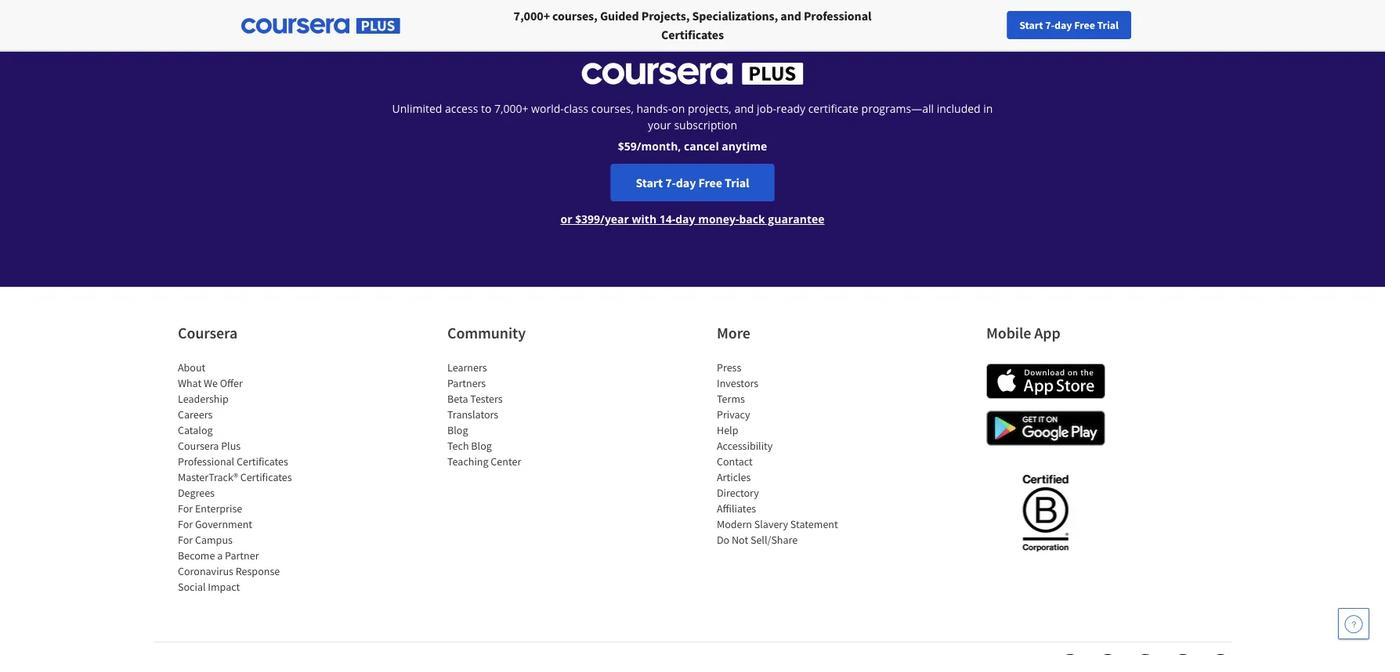 Task type: describe. For each thing, give the bounding box(es) containing it.
certificate
[[809, 101, 859, 116]]

plus
[[221, 439, 241, 453]]

investors
[[717, 376, 759, 390]]

7,000+ courses, guided projects, specializations, and professional certificates
[[514, 8, 872, 42]]

2 for from the top
[[178, 517, 193, 531]]

teaching center link
[[448, 455, 521, 469]]

0 horizontal spatial start 7-day free trial button
[[611, 164, 775, 201]]

leadership link
[[178, 392, 229, 406]]

0 vertical spatial start 7-day free trial
[[1020, 18, 1119, 32]]

1 coursera from the top
[[178, 323, 238, 343]]

community
[[448, 323, 526, 343]]

learners link
[[448, 361, 487, 375]]

0 vertical spatial trial
[[1098, 18, 1119, 32]]

1 vertical spatial day
[[676, 175, 696, 190]]

list for coursera
[[178, 360, 311, 595]]

a
[[217, 549, 223, 563]]

career
[[1120, 18, 1150, 32]]

careers link
[[178, 408, 213, 422]]

become a partner link
[[178, 549, 259, 563]]

about what we offer leadership careers catalog coursera plus professional certificates mastertrack® certificates degrees for enterprise for government for campus become a partner coronavirus response social impact
[[178, 361, 292, 594]]

list for more
[[717, 360, 850, 548]]

unlimited
[[392, 101, 442, 116]]

help
[[717, 423, 739, 437]]

we
[[204, 376, 218, 390]]

offer
[[220, 376, 243, 390]]

projects,
[[642, 8, 690, 24]]

mastertrack®
[[178, 470, 238, 484]]

what we offer link
[[178, 376, 243, 390]]

app
[[1035, 323, 1061, 343]]

more
[[717, 323, 751, 343]]

unlimited access to 7,000+ world-class courses, hands-on projects, and job-ready certificate programs—all included in your subscription
[[392, 101, 993, 132]]

statement
[[791, 517, 838, 531]]

for campus link
[[178, 533, 233, 547]]

contact link
[[717, 455, 753, 469]]

do
[[717, 533, 730, 547]]

social
[[178, 580, 206, 594]]

new
[[1097, 18, 1117, 32]]

press link
[[717, 361, 742, 375]]

download on the app store image
[[987, 364, 1106, 399]]

enterprise
[[195, 502, 242, 516]]

accessibility link
[[717, 439, 773, 453]]

response
[[236, 564, 280, 578]]

learners partners beta testers translators blog tech blog teaching center
[[448, 361, 521, 469]]

world-
[[531, 101, 564, 116]]

2 vertical spatial certificates
[[240, 470, 292, 484]]

find your new career link
[[1044, 16, 1158, 35]]

coronavirus response link
[[178, 564, 280, 578]]

ready
[[777, 101, 806, 116]]

center
[[491, 455, 521, 469]]

about link
[[178, 361, 206, 375]]

privacy
[[717, 408, 750, 422]]

teaching
[[448, 455, 489, 469]]

partner
[[225, 549, 259, 563]]

$399
[[575, 212, 600, 226]]

learners
[[448, 361, 487, 375]]

0 horizontal spatial start 7-day free trial
[[636, 175, 750, 190]]

mobile
[[987, 323, 1032, 343]]

1 vertical spatial certificates
[[237, 455, 288, 469]]

government
[[195, 517, 252, 531]]

beta
[[448, 392, 468, 406]]

2 vertical spatial day
[[676, 212, 696, 226]]

0 vertical spatial blog
[[448, 423, 468, 437]]

testers
[[470, 392, 503, 406]]

directory link
[[717, 486, 759, 500]]

find
[[1051, 18, 1072, 32]]

on
[[672, 101, 685, 116]]

press
[[717, 361, 742, 375]]

1 horizontal spatial blog
[[471, 439, 492, 453]]

0 horizontal spatial trial
[[725, 175, 750, 190]]

mobile app
[[987, 323, 1061, 343]]

not
[[732, 533, 749, 547]]

impact
[[208, 580, 240, 594]]

tech
[[448, 439, 469, 453]]

degrees
[[178, 486, 215, 500]]

slavery
[[755, 517, 788, 531]]

contact
[[717, 455, 753, 469]]

coursera inside about what we offer leadership careers catalog coursera plus professional certificates mastertrack® certificates degrees for enterprise for government for campus become a partner coronavirus response social impact
[[178, 439, 219, 453]]

/year
[[600, 212, 629, 226]]

blog link
[[448, 423, 468, 437]]

press investors terms privacy help accessibility contact articles directory affiliates modern slavery statement do not sell/share
[[717, 361, 838, 547]]

1 vertical spatial 7-
[[666, 175, 676, 190]]

courses, inside unlimited access to 7,000+ world-class courses, hands-on projects, and job-ready certificate programs—all included in your subscription
[[592, 101, 634, 116]]

anytime
[[722, 139, 767, 154]]

affiliates
[[717, 502, 756, 516]]

catalog link
[[178, 423, 213, 437]]



Task type: vqa. For each thing, say whether or not it's contained in the screenshot.
top 7-
yes



Task type: locate. For each thing, give the bounding box(es) containing it.
0 vertical spatial coursera
[[178, 323, 238, 343]]

coursera plus image for courses,
[[241, 18, 400, 34]]

privacy link
[[717, 408, 750, 422]]

0 vertical spatial start
[[1020, 18, 1044, 32]]

0 horizontal spatial professional
[[178, 455, 234, 469]]

beta testers link
[[448, 392, 503, 406]]

7,000+
[[514, 8, 550, 24], [495, 101, 529, 116]]

and
[[781, 8, 802, 24], [735, 101, 754, 116]]

coursera up 'about'
[[178, 323, 238, 343]]

start left find
[[1020, 18, 1044, 32]]

your right find
[[1074, 18, 1095, 32]]

translators
[[448, 408, 499, 422]]

0 horizontal spatial coursera plus image
[[241, 18, 400, 34]]

your
[[1074, 18, 1095, 32], [648, 118, 671, 132]]

blog
[[448, 423, 468, 437], [471, 439, 492, 453]]

0 horizontal spatial 7-
[[666, 175, 676, 190]]

1 vertical spatial blog
[[471, 439, 492, 453]]

1 horizontal spatial 7-
[[1046, 18, 1055, 32]]

$59
[[618, 139, 637, 154]]

professional certificates link
[[178, 455, 288, 469]]

0 vertical spatial day
[[1055, 18, 1073, 32]]

do not sell/share link
[[717, 533, 798, 547]]

trial left career
[[1098, 18, 1119, 32]]

articles link
[[717, 470, 751, 484]]

0 horizontal spatial and
[[735, 101, 754, 116]]

1 horizontal spatial and
[[781, 8, 802, 24]]

1 horizontal spatial start 7-day free trial
[[1020, 18, 1119, 32]]

0 vertical spatial start 7-day free trial button
[[1007, 11, 1132, 39]]

job-
[[757, 101, 777, 116]]

1 vertical spatial coursera plus image
[[582, 63, 804, 85]]

1 horizontal spatial list
[[448, 360, 581, 469]]

1 horizontal spatial trial
[[1098, 18, 1119, 32]]

blog up tech
[[448, 423, 468, 437]]

programs—all
[[862, 101, 934, 116]]

0 vertical spatial 7-
[[1046, 18, 1055, 32]]

day up or $399 /year with 14-day money-back guarantee
[[676, 175, 696, 190]]

1 vertical spatial and
[[735, 101, 754, 116]]

1 vertical spatial free
[[699, 175, 723, 190]]

0 horizontal spatial list
[[178, 360, 311, 595]]

free up money-
[[699, 175, 723, 190]]

included
[[937, 101, 981, 116]]

1 vertical spatial your
[[648, 118, 671, 132]]

1 vertical spatial professional
[[178, 455, 234, 469]]

and inside the 7,000+ courses, guided projects, specializations, and professional certificates
[[781, 8, 802, 24]]

0 horizontal spatial your
[[648, 118, 671, 132]]

courses, inside the 7,000+ courses, guided projects, specializations, and professional certificates
[[553, 8, 598, 24]]

2 coursera from the top
[[178, 439, 219, 453]]

articles
[[717, 470, 751, 484]]

for enterprise link
[[178, 502, 242, 516]]

1 vertical spatial for
[[178, 517, 193, 531]]

professional inside the 7,000+ courses, guided projects, specializations, and professional certificates
[[804, 8, 872, 24]]

get it on google play image
[[987, 411, 1106, 446]]

free left the new
[[1075, 18, 1095, 32]]

social impact link
[[178, 580, 240, 594]]

guided
[[600, 8, 639, 24]]

coursera down catalog
[[178, 439, 219, 453]]

1 vertical spatial courses,
[[592, 101, 634, 116]]

modern slavery statement link
[[717, 517, 838, 531]]

1 horizontal spatial your
[[1074, 18, 1095, 32]]

back
[[739, 212, 765, 226]]

for down degrees link
[[178, 502, 193, 516]]

2 horizontal spatial list
[[717, 360, 850, 548]]

0 vertical spatial and
[[781, 8, 802, 24]]

7,000+ inside unlimited access to 7,000+ world-class courses, hands-on projects, and job-ready certificate programs—all included in your subscription
[[495, 101, 529, 116]]

with
[[632, 212, 657, 226]]

coursera plus image
[[241, 18, 400, 34], [582, 63, 804, 85]]

start 7-day free trial up or $399 /year with 14-day money-back guarantee
[[636, 175, 750, 190]]

0 vertical spatial coursera plus image
[[241, 18, 400, 34]]

1 list from the left
[[178, 360, 311, 595]]

coursera plus image for access
[[582, 63, 804, 85]]

1 horizontal spatial start 7-day free trial button
[[1007, 11, 1132, 39]]

0 vertical spatial courses,
[[553, 8, 598, 24]]

courses,
[[553, 8, 598, 24], [592, 101, 634, 116]]

terms
[[717, 392, 745, 406]]

to
[[481, 101, 492, 116]]

start 7-day free trial left career
[[1020, 18, 1119, 32]]

certificates up mastertrack® certificates link
[[237, 455, 288, 469]]

1 horizontal spatial professional
[[804, 8, 872, 24]]

list for community
[[448, 360, 581, 469]]

affiliates link
[[717, 502, 756, 516]]

what
[[178, 376, 202, 390]]

leadership
[[178, 392, 229, 406]]

degrees link
[[178, 486, 215, 500]]

your down hands-
[[648, 118, 671, 132]]

subscription
[[674, 118, 737, 132]]

courses, left guided at the top of page
[[553, 8, 598, 24]]

1 vertical spatial trial
[[725, 175, 750, 190]]

0 vertical spatial for
[[178, 502, 193, 516]]

0 vertical spatial professional
[[804, 8, 872, 24]]

partners
[[448, 376, 486, 390]]

list containing press
[[717, 360, 850, 548]]

and left job-
[[735, 101, 754, 116]]

coursera
[[178, 323, 238, 343], [178, 439, 219, 453]]

start
[[1020, 18, 1044, 32], [636, 175, 663, 190]]

hands-
[[637, 101, 672, 116]]

for up for campus link
[[178, 517, 193, 531]]

0 vertical spatial certificates
[[662, 27, 724, 42]]

professional
[[804, 8, 872, 24], [178, 455, 234, 469]]

directory
[[717, 486, 759, 500]]

courses, right class
[[592, 101, 634, 116]]

3 list from the left
[[717, 360, 850, 548]]

become
[[178, 549, 215, 563]]

7- left the new
[[1046, 18, 1055, 32]]

sell/share
[[751, 533, 798, 547]]

campus
[[195, 533, 233, 547]]

1 horizontal spatial coursera plus image
[[582, 63, 804, 85]]

/month,
[[637, 139, 681, 154]]

start up with
[[636, 175, 663, 190]]

blog up 'teaching center' link
[[471, 439, 492, 453]]

None search field
[[216, 10, 592, 41]]

day left the new
[[1055, 18, 1073, 32]]

certificates inside the 7,000+ courses, guided projects, specializations, and professional certificates
[[662, 27, 724, 42]]

2 list from the left
[[448, 360, 581, 469]]

about
[[178, 361, 206, 375]]

translators link
[[448, 408, 499, 422]]

mastertrack® certificates link
[[178, 470, 292, 484]]

start 7-day free trial
[[1020, 18, 1119, 32], [636, 175, 750, 190]]

class
[[564, 101, 589, 116]]

and right specializations,
[[781, 8, 802, 24]]

1 vertical spatial 7,000+
[[495, 101, 529, 116]]

0 horizontal spatial start
[[636, 175, 663, 190]]

0 vertical spatial your
[[1074, 18, 1095, 32]]

for up become
[[178, 533, 193, 547]]

0 horizontal spatial blog
[[448, 423, 468, 437]]

list containing about
[[178, 360, 311, 595]]

logo of certified b corporation image
[[1014, 466, 1078, 560]]

careers
[[178, 408, 213, 422]]

terms link
[[717, 392, 745, 406]]

help center image
[[1345, 614, 1364, 633]]

money-
[[698, 212, 739, 226]]

catalog
[[178, 423, 213, 437]]

help link
[[717, 423, 739, 437]]

list containing learners
[[448, 360, 581, 469]]

1 vertical spatial start 7-day free trial button
[[611, 164, 775, 201]]

day left money-
[[676, 212, 696, 226]]

0 vertical spatial 7,000+
[[514, 8, 550, 24]]

your inside unlimited access to 7,000+ world-class courses, hands-on projects, and job-ready certificate programs—all included in your subscription
[[648, 118, 671, 132]]

trial
[[1098, 18, 1119, 32], [725, 175, 750, 190]]

partners link
[[448, 376, 486, 390]]

investors link
[[717, 376, 759, 390]]

7,000+ inside the 7,000+ courses, guided projects, specializations, and professional certificates
[[514, 8, 550, 24]]

1 for from the top
[[178, 502, 193, 516]]

certificates down projects,
[[662, 27, 724, 42]]

cancel
[[684, 139, 719, 154]]

1 vertical spatial coursera
[[178, 439, 219, 453]]

start 7-day free trial button
[[1007, 11, 1132, 39], [611, 164, 775, 201]]

1 horizontal spatial free
[[1075, 18, 1095, 32]]

and inside unlimited access to 7,000+ world-class courses, hands-on projects, and job-ready certificate programs—all included in your subscription
[[735, 101, 754, 116]]

day
[[1055, 18, 1073, 32], [676, 175, 696, 190], [676, 212, 696, 226]]

7-
[[1046, 18, 1055, 32], [666, 175, 676, 190]]

0 horizontal spatial free
[[699, 175, 723, 190]]

list
[[178, 360, 311, 595], [448, 360, 581, 469], [717, 360, 850, 548]]

accessibility
[[717, 439, 773, 453]]

guarantee
[[768, 212, 825, 226]]

certificates down professional certificates link
[[240, 470, 292, 484]]

specializations,
[[692, 8, 778, 24]]

coursera plus link
[[178, 439, 241, 453]]

1 horizontal spatial start
[[1020, 18, 1044, 32]]

professional inside about what we offer leadership careers catalog coursera plus professional certificates mastertrack® certificates degrees for enterprise for government for campus become a partner coronavirus response social impact
[[178, 455, 234, 469]]

for government link
[[178, 517, 252, 531]]

trial down the anytime
[[725, 175, 750, 190]]

projects,
[[688, 101, 732, 116]]

1 vertical spatial start
[[636, 175, 663, 190]]

1 vertical spatial start 7-day free trial
[[636, 175, 750, 190]]

tech blog link
[[448, 439, 492, 453]]

0 vertical spatial free
[[1075, 18, 1095, 32]]

2 vertical spatial for
[[178, 533, 193, 547]]

7- up 14-
[[666, 175, 676, 190]]

access
[[445, 101, 478, 116]]

3 for from the top
[[178, 533, 193, 547]]

14-
[[660, 212, 676, 226]]

or
[[561, 212, 573, 226]]



